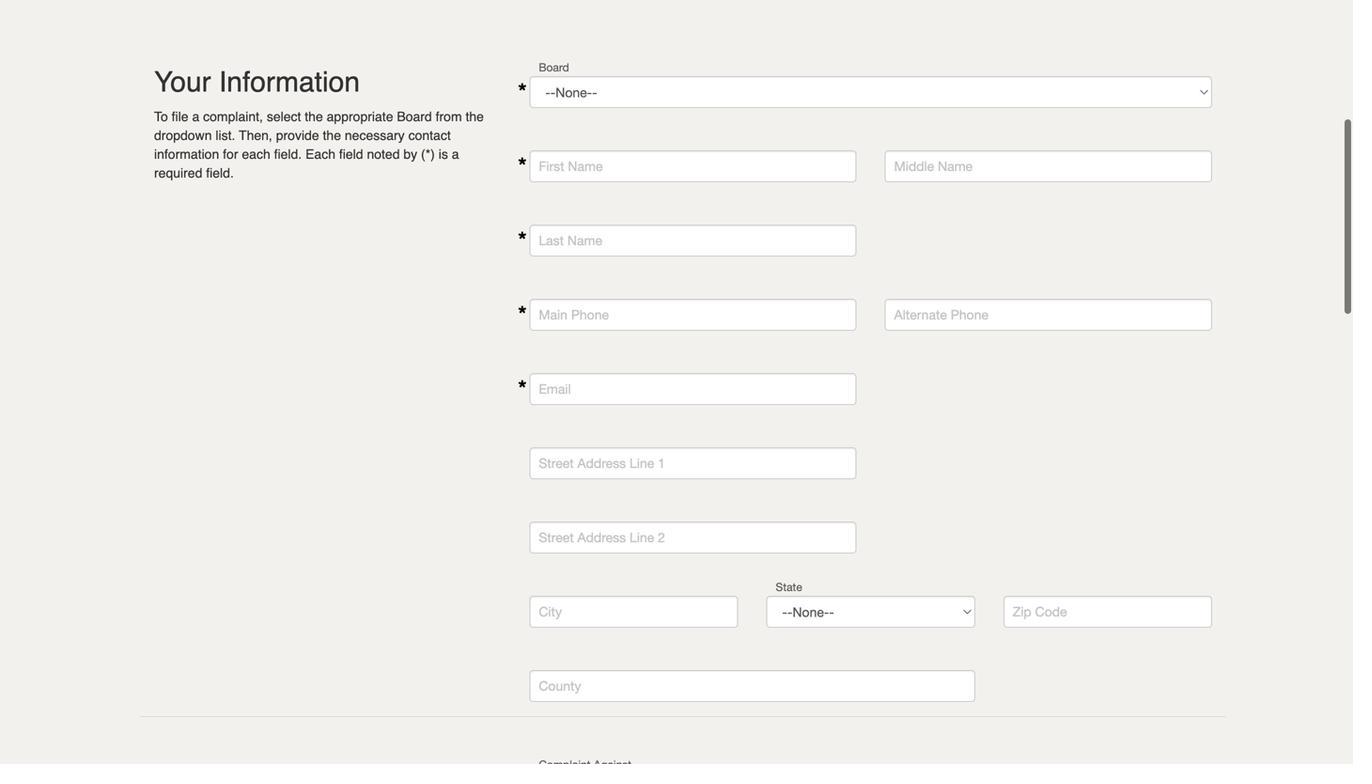 Task type: describe. For each thing, give the bounding box(es) containing it.
Street Address Line 2 text field
[[529, 522, 857, 554]]

phone for alternate phone
[[951, 307, 989, 322]]

the right the from on the top left
[[466, 109, 484, 124]]

to file a complaint, select the appropriate board from the dropdown list. then, provide the necessary contact information for each field. each field noted by (*) is a required field.
[[154, 109, 484, 180]]

first name
[[539, 158, 603, 174]]

line for 1
[[630, 455, 654, 471]]

street address line 2
[[539, 530, 665, 545]]

last
[[539, 233, 564, 248]]

the up each
[[323, 128, 341, 143]]

0 horizontal spatial field.
[[206, 165, 234, 180]]

(*)
[[421, 147, 435, 162]]

for
[[223, 147, 238, 162]]

1 vertical spatial a
[[452, 147, 459, 162]]

Last Name text field
[[529, 225, 857, 257]]

board inside to file a complaint, select the appropriate board from the dropdown list. then, provide the necessary contact information for each field. each field noted by (*) is a required field.
[[397, 109, 432, 124]]

email
[[539, 381, 571, 397]]

file
[[172, 109, 189, 124]]

complaint,
[[203, 109, 263, 124]]

0 vertical spatial a
[[192, 109, 199, 124]]

Email text field
[[529, 373, 857, 405]]

code
[[1035, 604, 1067, 619]]

your
[[154, 66, 211, 98]]

name for first name
[[568, 158, 603, 174]]

phone for main phone
[[571, 307, 609, 322]]

main
[[539, 307, 568, 322]]

contact
[[408, 128, 451, 143]]

necessary
[[345, 128, 405, 143]]

1
[[658, 455, 665, 471]]

Middle Name text field
[[885, 150, 1212, 182]]

alternate phone
[[894, 307, 989, 322]]

0 vertical spatial board
[[539, 61, 569, 74]]

to
[[154, 109, 168, 124]]

county
[[539, 678, 581, 694]]

each
[[306, 147, 336, 162]]

city
[[539, 604, 562, 619]]

Zip Code text field
[[1004, 596, 1212, 628]]



Task type: locate. For each thing, give the bounding box(es) containing it.
name right the last
[[568, 233, 602, 248]]

line
[[630, 455, 654, 471], [630, 530, 654, 545]]

field.
[[274, 147, 302, 162], [206, 165, 234, 180]]

2 street from the top
[[539, 530, 574, 545]]

2 phone from the left
[[951, 307, 989, 322]]

street for street address line 1
[[539, 455, 574, 471]]

1 vertical spatial line
[[630, 530, 654, 545]]

main phone
[[539, 307, 609, 322]]

street up the city
[[539, 530, 574, 545]]

0 horizontal spatial phone
[[571, 307, 609, 322]]

field. down provide
[[274, 147, 302, 162]]

1 vertical spatial street
[[539, 530, 574, 545]]

phone right main
[[571, 307, 609, 322]]

is
[[439, 147, 448, 162]]

alternate
[[894, 307, 947, 322]]

1 street from the top
[[539, 455, 574, 471]]

information
[[219, 66, 360, 98]]

1 address from the top
[[578, 455, 626, 471]]

address
[[578, 455, 626, 471], [578, 530, 626, 545]]

1 vertical spatial address
[[578, 530, 626, 545]]

from
[[436, 109, 462, 124]]

middle
[[894, 158, 934, 174]]

name for last name
[[568, 233, 602, 248]]

0 horizontal spatial board
[[397, 109, 432, 124]]

City text field
[[529, 596, 738, 628]]

2
[[658, 530, 665, 545]]

street
[[539, 455, 574, 471], [539, 530, 574, 545]]

Alternate Phone text field
[[885, 299, 1212, 331]]

a right the is
[[452, 147, 459, 162]]

a
[[192, 109, 199, 124], [452, 147, 459, 162]]

0 vertical spatial street
[[539, 455, 574, 471]]

zip
[[1013, 604, 1032, 619]]

last name
[[539, 233, 602, 248]]

1 horizontal spatial field.
[[274, 147, 302, 162]]

0 vertical spatial field.
[[274, 147, 302, 162]]

by
[[404, 147, 417, 162]]

1 vertical spatial field.
[[206, 165, 234, 180]]

required
[[154, 165, 202, 180]]

name
[[568, 158, 603, 174], [938, 158, 973, 174], [568, 233, 602, 248]]

address for 1
[[578, 455, 626, 471]]

a right file
[[192, 109, 199, 124]]

name right middle on the right of page
[[938, 158, 973, 174]]

1 horizontal spatial a
[[452, 147, 459, 162]]

zip code
[[1013, 604, 1067, 619]]

then,
[[239, 128, 272, 143]]

phone
[[571, 307, 609, 322], [951, 307, 989, 322]]

street for street address line 2
[[539, 530, 574, 545]]

noted
[[367, 147, 400, 162]]

line left 2
[[630, 530, 654, 545]]

name for middle name
[[938, 158, 973, 174]]

County text field
[[529, 670, 975, 702]]

your information
[[154, 66, 360, 98]]

appropriate
[[327, 109, 393, 124]]

address left 1
[[578, 455, 626, 471]]

2 address from the top
[[578, 530, 626, 545]]

name right first
[[568, 158, 603, 174]]

middle name
[[894, 158, 973, 174]]

1 vertical spatial board
[[397, 109, 432, 124]]

1 horizontal spatial board
[[539, 61, 569, 74]]

Street Address Line 1 text field
[[529, 447, 857, 479]]

0 horizontal spatial a
[[192, 109, 199, 124]]

street address line 1
[[539, 455, 665, 471]]

1 phone from the left
[[571, 307, 609, 322]]

the up provide
[[305, 109, 323, 124]]

select
[[267, 109, 301, 124]]

first
[[539, 158, 564, 174]]

state
[[776, 580, 802, 594]]

the
[[305, 109, 323, 124], [466, 109, 484, 124], [323, 128, 341, 143]]

line for 2
[[630, 530, 654, 545]]

Main Phone text field
[[529, 299, 857, 331]]

1 horizontal spatial phone
[[951, 307, 989, 322]]

0 vertical spatial line
[[630, 455, 654, 471]]

1 line from the top
[[630, 455, 654, 471]]

field. down for
[[206, 165, 234, 180]]

street down email
[[539, 455, 574, 471]]

2 line from the top
[[630, 530, 654, 545]]

address for 2
[[578, 530, 626, 545]]

address left 2
[[578, 530, 626, 545]]

line left 1
[[630, 455, 654, 471]]

0 vertical spatial address
[[578, 455, 626, 471]]

phone right alternate at right
[[951, 307, 989, 322]]

information
[[154, 147, 219, 162]]

provide
[[276, 128, 319, 143]]

field
[[339, 147, 363, 162]]

board
[[539, 61, 569, 74], [397, 109, 432, 124]]

First Name text field
[[529, 150, 857, 182]]

list.
[[216, 128, 235, 143]]

each
[[242, 147, 270, 162]]

dropdown
[[154, 128, 212, 143]]



Task type: vqa. For each thing, say whether or not it's contained in the screenshot.
text field
no



